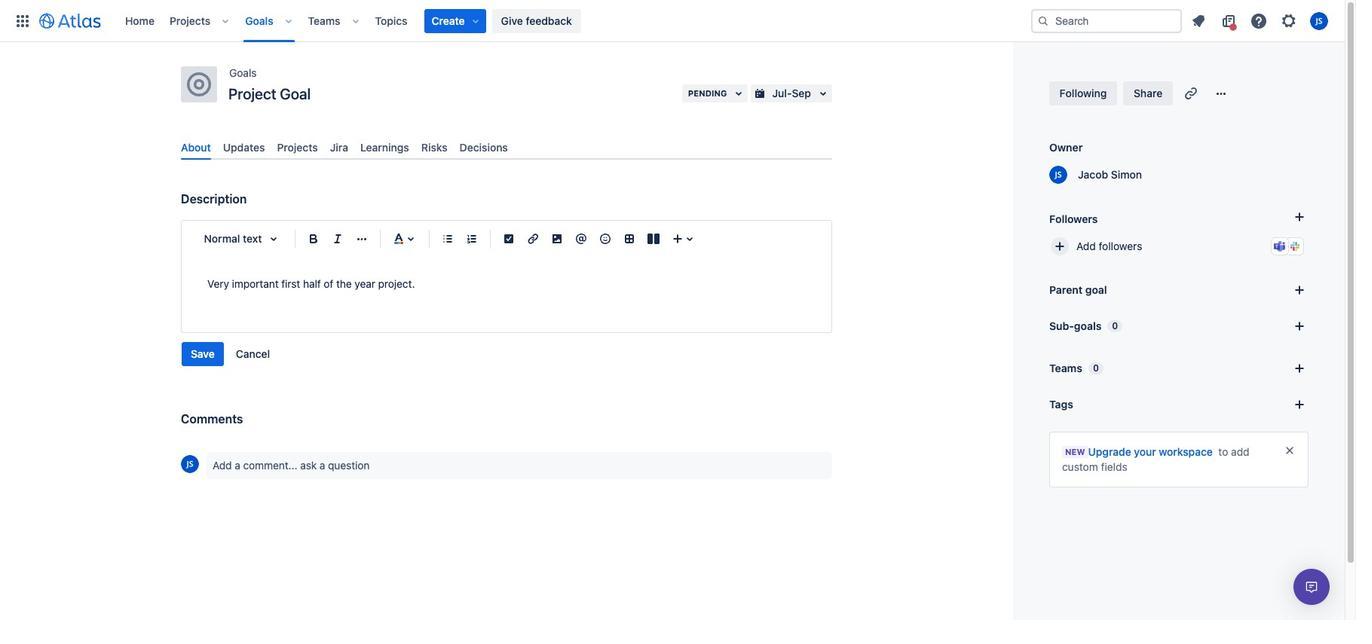 Task type: locate. For each thing, give the bounding box(es) containing it.
a
[[235, 459, 240, 472], [320, 459, 325, 472]]

of
[[324, 278, 333, 290]]

share
[[1134, 87, 1163, 100]]

project
[[228, 85, 276, 103]]

0 horizontal spatial 0
[[1093, 363, 1099, 374]]

0 vertical spatial teams
[[308, 14, 340, 27]]

goals up project
[[229, 66, 257, 79]]

new
[[1065, 447, 1085, 457]]

text formatting group
[[302, 227, 374, 251]]

normal text button
[[197, 223, 289, 256]]

banner
[[0, 0, 1345, 42]]

parent goal
[[1049, 283, 1107, 296]]

share button
[[1123, 81, 1173, 106]]

add
[[1231, 446, 1250, 458]]

projects
[[170, 14, 211, 27], [277, 141, 318, 154]]

project.
[[378, 278, 415, 290]]

learnings
[[360, 141, 409, 154]]

mention image
[[572, 230, 590, 248]]

following
[[1060, 87, 1107, 100]]

open intercom messenger image
[[1303, 578, 1321, 596]]

jacob
[[1078, 168, 1108, 181]]

parent
[[1049, 283, 1083, 296]]

description
[[181, 192, 247, 206]]

home
[[125, 14, 155, 27]]

0 horizontal spatial add
[[213, 459, 232, 472]]

normal text
[[204, 232, 262, 245]]

goals
[[245, 14, 273, 27], [229, 66, 257, 79]]

goals link up goals project goal
[[241, 9, 278, 33]]

jul-sep
[[772, 87, 811, 100]]

pending
[[688, 88, 727, 98]]

goals inside goals project goal
[[229, 66, 257, 79]]

bullet list ⌘⇧8 image
[[439, 230, 457, 248]]

very
[[207, 278, 229, 290]]

goals link up project
[[229, 64, 257, 82]]

0 vertical spatial 0
[[1112, 320, 1118, 332]]

0 horizontal spatial a
[[235, 459, 240, 472]]

group
[[182, 342, 279, 367]]

goals up goals project goal
[[245, 14, 273, 27]]

to add custom fields
[[1062, 446, 1250, 473]]

1 horizontal spatial 0
[[1112, 320, 1118, 332]]

sub-
[[1049, 320, 1074, 332]]

jira
[[330, 141, 348, 154]]

link image
[[524, 230, 542, 248]]

more icon image
[[1212, 84, 1231, 103]]

home link
[[121, 9, 159, 33]]

half
[[303, 278, 321, 290]]

0 horizontal spatial teams
[[308, 14, 340, 27]]

save
[[191, 348, 215, 361]]

italic ⌘i image
[[329, 230, 347, 248]]

0 down the 'goals'
[[1093, 363, 1099, 374]]

goal
[[280, 85, 311, 103]]

sub-goals
[[1049, 320, 1102, 332]]

more formatting image
[[353, 230, 371, 248]]

Search field
[[1031, 9, 1182, 33]]

0 vertical spatial add
[[1077, 240, 1096, 253]]

jul-sep button
[[751, 84, 832, 103]]

the
[[336, 278, 352, 290]]

0 right the 'goals'
[[1112, 320, 1118, 332]]

1 vertical spatial projects
[[277, 141, 318, 154]]

2 a from the left
[[320, 459, 325, 472]]

add a follower image
[[1291, 208, 1309, 226]]

add right add follower icon
[[1077, 240, 1096, 253]]

0 vertical spatial projects
[[170, 14, 211, 27]]

0 horizontal spatial projects
[[170, 14, 211, 27]]

add tag image
[[1291, 396, 1309, 414]]

projects right home
[[170, 14, 211, 27]]

bold ⌘b image
[[305, 230, 323, 248]]

question
[[328, 459, 370, 472]]

create button
[[424, 9, 486, 33]]

switch to... image
[[14, 12, 32, 30]]

teams
[[308, 14, 340, 27], [1049, 362, 1083, 375]]

teams up the tags
[[1049, 362, 1083, 375]]

goals inside the top element
[[245, 14, 273, 27]]

save button
[[182, 342, 224, 367]]

normal
[[204, 232, 240, 245]]

banner containing home
[[0, 0, 1345, 42]]

add for add followers
[[1077, 240, 1096, 253]]

add
[[1077, 240, 1096, 253], [213, 459, 232, 472]]

goals for goals
[[245, 14, 273, 27]]

account image
[[1310, 12, 1328, 30]]

jacob simon button
[[1049, 166, 1142, 184]]

tab list
[[175, 135, 838, 160]]

followers
[[1049, 212, 1098, 225]]

give feedback button
[[492, 9, 581, 33]]

1 horizontal spatial a
[[320, 459, 325, 472]]

add a comment... ask a question link
[[207, 453, 832, 480]]

feedback
[[526, 14, 572, 27]]

1 vertical spatial teams
[[1049, 362, 1083, 375]]

goals project goal
[[228, 66, 311, 103]]

0 vertical spatial goals
[[245, 14, 273, 27]]

a left comment...
[[235, 459, 240, 472]]

0
[[1112, 320, 1118, 332], [1093, 363, 1099, 374]]

a right ask
[[320, 459, 325, 472]]

add for add a comment... ask a question
[[213, 459, 232, 472]]

add inside 'add followers' button
[[1077, 240, 1096, 253]]

add follower image
[[1051, 237, 1069, 256]]

group containing save
[[182, 342, 279, 367]]

important
[[232, 278, 279, 290]]

text
[[243, 232, 262, 245]]

very important first half of the year project.
[[207, 278, 415, 290]]

Main content area, start typing to enter text. text field
[[207, 275, 806, 293]]

teams link
[[304, 9, 345, 33]]

1 vertical spatial add
[[213, 459, 232, 472]]

first
[[281, 278, 300, 290]]

1 horizontal spatial projects
[[277, 141, 318, 154]]

following button
[[1049, 81, 1117, 106]]

teams left topics
[[308, 14, 340, 27]]

goals link
[[241, 9, 278, 33], [229, 64, 257, 82]]

add inside add a comment... ask a question link
[[213, 459, 232, 472]]

create
[[432, 14, 465, 27]]

year
[[355, 278, 375, 290]]

cancel button
[[227, 342, 279, 367]]

projects left jira
[[277, 141, 318, 154]]

pending button
[[682, 84, 748, 103]]

notifications image
[[1190, 12, 1208, 30]]

slack logo showing nan channels are connected to this goal image
[[1289, 241, 1301, 253]]

1 horizontal spatial teams
[[1049, 362, 1083, 375]]

workspace
[[1159, 446, 1213, 458]]

add down 'comments'
[[213, 459, 232, 472]]

1 vertical spatial goals
[[229, 66, 257, 79]]

1 vertical spatial 0
[[1093, 363, 1099, 374]]

jul-
[[772, 87, 792, 100]]

1 horizontal spatial add
[[1077, 240, 1096, 253]]



Task type: vqa. For each thing, say whether or not it's contained in the screenshot.
townsquare icon
no



Task type: describe. For each thing, give the bounding box(es) containing it.
tags
[[1049, 398, 1074, 411]]

search image
[[1037, 15, 1049, 27]]

goals for goals project goal
[[229, 66, 257, 79]]

table image
[[620, 230, 639, 248]]

msteams logo showing  channels are connected to this goal image
[[1274, 241, 1286, 253]]

list formating group
[[436, 227, 484, 251]]

layouts image
[[645, 230, 663, 248]]

topics
[[375, 14, 408, 27]]

goal icon image
[[187, 72, 211, 97]]

add team image
[[1291, 360, 1309, 378]]

topics link
[[371, 9, 412, 33]]

0 for teams
[[1093, 363, 1099, 374]]

to
[[1219, 446, 1228, 458]]

updates
[[223, 141, 265, 154]]

ask
[[300, 459, 317, 472]]

give feedback
[[501, 14, 572, 27]]

simon
[[1111, 168, 1142, 181]]

teams inside teams 'link'
[[308, 14, 340, 27]]

jacob simon
[[1078, 168, 1142, 181]]

followers
[[1099, 240, 1143, 253]]

0 vertical spatial goals link
[[241, 9, 278, 33]]

add a comment... ask a question
[[213, 459, 370, 472]]

sep
[[792, 87, 811, 100]]

0 for sub-goals
[[1112, 320, 1118, 332]]

emoji image
[[596, 230, 614, 248]]

upgrade
[[1088, 446, 1131, 458]]

risks
[[421, 141, 448, 154]]

tab list containing about
[[175, 135, 838, 160]]

settings image
[[1280, 12, 1298, 30]]

projects link
[[165, 9, 215, 33]]

add followers button
[[1043, 230, 1315, 263]]

goal
[[1085, 283, 1107, 296]]

jacob simon link
[[1069, 167, 1142, 182]]

give
[[501, 14, 523, 27]]

help image
[[1250, 12, 1268, 30]]

add followers
[[1077, 240, 1143, 253]]

1 a from the left
[[235, 459, 240, 472]]

projects inside projects link
[[170, 14, 211, 27]]

comment...
[[243, 459, 297, 472]]

about
[[181, 141, 211, 154]]

close banner image
[[1284, 445, 1296, 457]]

1 vertical spatial goals link
[[229, 64, 257, 82]]

comments
[[181, 413, 243, 426]]

cancel
[[236, 348, 270, 361]]

decisions
[[460, 141, 508, 154]]

projects inside tab list
[[277, 141, 318, 154]]

goals
[[1074, 320, 1102, 332]]

new upgrade your workspace
[[1065, 446, 1213, 458]]

owner
[[1049, 141, 1083, 154]]

numbered list ⌘⇧7 image
[[463, 230, 481, 248]]

top element
[[9, 0, 1031, 42]]

custom
[[1062, 461, 1098, 473]]

your
[[1134, 446, 1156, 458]]

add image, video, or file image
[[548, 230, 566, 248]]

fields
[[1101, 461, 1128, 473]]

action item image
[[500, 230, 518, 248]]



